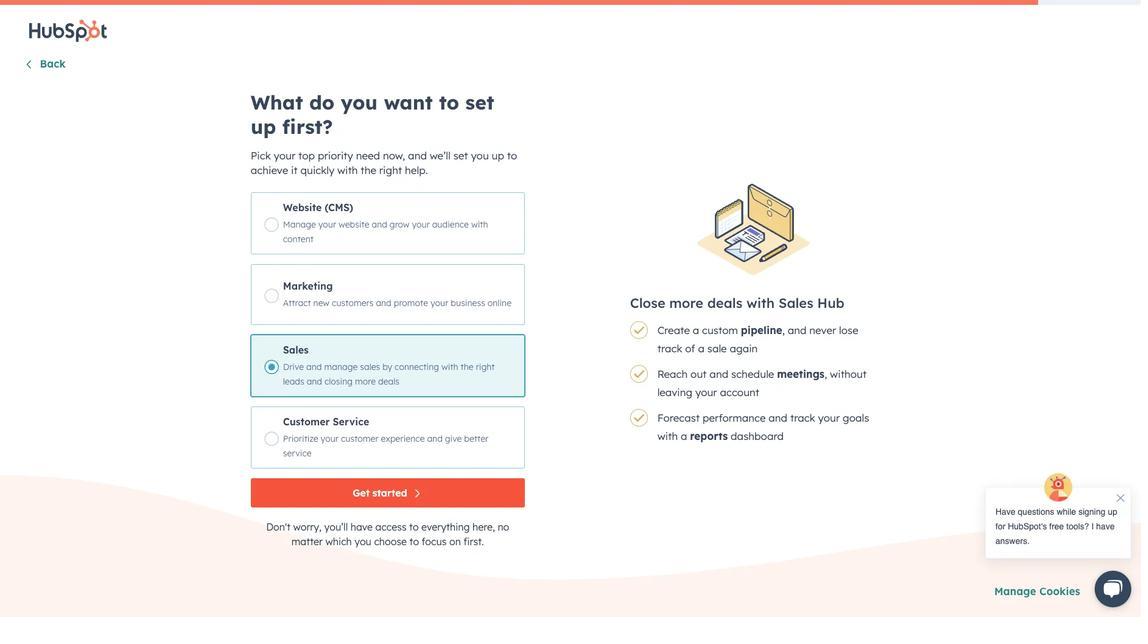 Task type: vqa. For each thing, say whether or not it's contained in the screenshot.


Task type: describe. For each thing, give the bounding box(es) containing it.
access
[[376, 522, 407, 534]]

pick
[[251, 149, 271, 162]]

you'll
[[324, 522, 348, 534]]

sales drive and manage sales by connecting with the right leads and closing more deals
[[283, 344, 495, 388]]

hubspot image
[[29, 20, 107, 42]]

custom
[[703, 324, 738, 337]]

marketing
[[283, 280, 333, 293]]

back
[[40, 57, 66, 70]]

with inside pick your top priority need now, and we'll set you up to achieve it quickly with the right help.
[[338, 164, 358, 177]]

chat widget region
[[974, 473, 1142, 618]]

experience
[[381, 434, 425, 445]]

to inside what do you want to set up first?
[[439, 90, 459, 115]]

deals inside sales drive and manage sales by connecting with the right leads and closing more deals
[[378, 377, 400, 388]]

your down "(cms)"
[[319, 220, 336, 231]]

pick your top priority need now, and we'll set you up to achieve it quickly with the right help.
[[251, 149, 517, 177]]

grow
[[390, 220, 410, 231]]

without
[[831, 368, 867, 381]]

create
[[658, 324, 690, 337]]

close more deals with sales hub
[[630, 295, 845, 312]]

and inside pick your top priority need now, and we'll set you up to achieve it quickly with the right help.
[[408, 149, 427, 162]]

online
[[488, 298, 512, 309]]

customers
[[332, 298, 374, 309]]

account
[[720, 386, 760, 399]]

of
[[686, 343, 696, 355]]

get started
[[353, 488, 408, 500]]

to inside pick your top priority need now, and we'll set you up to achieve it quickly with the right help.
[[507, 149, 517, 162]]

drive
[[283, 362, 304, 373]]

back button
[[24, 57, 66, 72]]

what do you want to set up first?
[[251, 90, 495, 139]]

, for meetings
[[825, 368, 828, 381]]

priority
[[318, 149, 353, 162]]

want
[[384, 90, 433, 115]]

it
[[291, 164, 298, 177]]

don't
[[266, 522, 291, 534]]

closing
[[325, 377, 353, 388]]

marketing attract new customers and promote your business online
[[283, 280, 512, 309]]

do
[[309, 90, 335, 115]]

set inside what do you want to set up first?
[[466, 90, 495, 115]]

better
[[464, 434, 489, 445]]

1 horizontal spatial deals
[[708, 295, 743, 312]]

the inside sales drive and manage sales by connecting with the right leads and closing more deals
[[461, 362, 474, 373]]

manage inside website (cms) manage your website and grow your audience with content
[[283, 220, 316, 231]]

sales inside sales drive and manage sales by connecting with the right leads and closing more deals
[[283, 344, 309, 357]]

and inside , and never lose track of a sale again
[[788, 324, 807, 337]]

your inside forecast performance and track your goals with a
[[819, 412, 840, 425]]

quickly
[[301, 164, 335, 177]]

your inside marketing attract new customers and promote your business online
[[431, 298, 449, 309]]

with inside forecast performance and track your goals with a
[[658, 430, 678, 443]]

set inside pick your top priority need now, and we'll set you up to achieve it quickly with the right help.
[[454, 149, 468, 162]]

with up the pipeline
[[747, 295, 775, 312]]

achieve
[[251, 164, 288, 177]]

you inside pick your top priority need now, and we'll set you up to achieve it quickly with the right help.
[[471, 149, 489, 162]]

no
[[498, 522, 510, 534]]

your right grow
[[412, 220, 430, 231]]

connecting
[[395, 362, 439, 373]]

sale
[[708, 343, 727, 355]]

out
[[691, 368, 707, 381]]

what
[[251, 90, 303, 115]]

on
[[450, 536, 461, 549]]

and right out
[[710, 368, 729, 381]]

schedule
[[732, 368, 775, 381]]

sales
[[360, 362, 380, 373]]

promote
[[394, 298, 428, 309]]

customer
[[341, 434, 379, 445]]

everything
[[422, 522, 470, 534]]

pipeline
[[741, 324, 783, 337]]

your inside , without leaving your account
[[696, 386, 718, 399]]

and inside customer service prioritize your customer experience and give better service
[[427, 434, 443, 445]]

top
[[299, 149, 315, 162]]

reach
[[658, 368, 688, 381]]

give
[[445, 434, 462, 445]]

you inside don't worry, you'll have access to everything here, no matter which you choose to focus on first.
[[355, 536, 372, 549]]

now,
[[383, 149, 405, 162]]

right inside pick your top priority need now, and we'll set you up to achieve it quickly with the right help.
[[379, 164, 402, 177]]



Task type: locate. For each thing, give the bounding box(es) containing it.
content
[[283, 234, 314, 245]]

lose
[[840, 324, 859, 337]]

to
[[439, 90, 459, 115], [507, 149, 517, 162], [409, 522, 419, 534], [410, 536, 419, 549]]

prioritize
[[283, 434, 318, 445]]

with inside website (cms) manage your website and grow your audience with content
[[472, 220, 488, 231]]

reports
[[690, 430, 728, 443]]

attract
[[283, 298, 311, 309]]

manage cookies link
[[995, 586, 1081, 598]]

1 horizontal spatial more
[[670, 295, 704, 312]]

performance
[[703, 412, 766, 425]]

your up it on the top left of the page
[[274, 149, 296, 162]]

need
[[356, 149, 380, 162]]

and right drive
[[307, 362, 322, 373]]

1 vertical spatial deals
[[378, 377, 400, 388]]

manage left cookies
[[995, 586, 1037, 598]]

1 vertical spatial ,
[[825, 368, 828, 381]]

create a custom pipeline
[[658, 324, 783, 337]]

and inside marketing attract new customers and promote your business online
[[376, 298, 392, 309]]

a right "of" on the bottom of the page
[[699, 343, 705, 355]]

service
[[333, 416, 369, 429]]

and left never
[[788, 324, 807, 337]]

and inside website (cms) manage your website and grow your audience with content
[[372, 220, 387, 231]]

hub
[[818, 295, 845, 312]]

more up create
[[670, 295, 704, 312]]

0 vertical spatial right
[[379, 164, 402, 177]]

you right we'll
[[471, 149, 489, 162]]

right
[[379, 164, 402, 177], [476, 362, 495, 373]]

which
[[326, 536, 352, 549]]

reports dashboard
[[690, 430, 784, 443]]

1 horizontal spatial the
[[461, 362, 474, 373]]

customer
[[283, 416, 330, 429]]

0 vertical spatial you
[[341, 90, 378, 115]]

track inside , and never lose track of a sale again
[[658, 343, 683, 355]]

1 vertical spatial sales
[[283, 344, 309, 357]]

1 horizontal spatial sales
[[779, 295, 814, 312]]

sales left hub
[[779, 295, 814, 312]]

0 vertical spatial sales
[[779, 295, 814, 312]]

new
[[314, 298, 330, 309]]

1 vertical spatial up
[[492, 149, 504, 162]]

1 vertical spatial a
[[699, 343, 705, 355]]

1 vertical spatial the
[[461, 362, 474, 373]]

set
[[466, 90, 495, 115], [454, 149, 468, 162]]

a inside , and never lose track of a sale again
[[699, 343, 705, 355]]

, for pipeline
[[783, 324, 785, 337]]

track down create
[[658, 343, 683, 355]]

right inside sales drive and manage sales by connecting with the right leads and closing more deals
[[476, 362, 495, 373]]

a up "of" on the bottom of the page
[[693, 324, 700, 337]]

0 horizontal spatial right
[[379, 164, 402, 177]]

1 vertical spatial more
[[355, 377, 376, 388]]

1 horizontal spatial manage
[[995, 586, 1037, 598]]

2 vertical spatial a
[[681, 430, 688, 443]]

started
[[373, 488, 408, 500]]

focus
[[422, 536, 447, 549]]

1 vertical spatial set
[[454, 149, 468, 162]]

website (cms) manage your website and grow your audience with content
[[283, 202, 488, 245]]

and left grow
[[372, 220, 387, 231]]

track inside forecast performance and track your goals with a
[[791, 412, 816, 425]]

and left give
[[427, 434, 443, 445]]

1 vertical spatial track
[[791, 412, 816, 425]]

matter
[[292, 536, 323, 549]]

manage
[[324, 362, 358, 373]]

get
[[353, 488, 370, 500]]

your left goals
[[819, 412, 840, 425]]

your
[[274, 149, 296, 162], [319, 220, 336, 231], [412, 220, 430, 231], [431, 298, 449, 309], [696, 386, 718, 399], [819, 412, 840, 425], [321, 434, 339, 445]]

, inside , and never lose track of a sale again
[[783, 324, 785, 337]]

again
[[730, 343, 758, 355]]

0 vertical spatial a
[[693, 324, 700, 337]]

up right we'll
[[492, 149, 504, 162]]

step 10 of 10 progress bar
[[0, 0, 1039, 5]]

2 vertical spatial you
[[355, 536, 372, 549]]

a down forecast
[[681, 430, 688, 443]]

, inside , without leaving your account
[[825, 368, 828, 381]]

0 vertical spatial deals
[[708, 295, 743, 312]]

website
[[283, 202, 322, 214]]

cookies
[[1040, 586, 1081, 598]]

by
[[383, 362, 393, 373]]

0 horizontal spatial the
[[361, 164, 377, 177]]

your down service in the bottom of the page
[[321, 434, 339, 445]]

forecast
[[658, 412, 700, 425]]

here,
[[473, 522, 495, 534]]

up
[[251, 115, 276, 139], [492, 149, 504, 162]]

leaving
[[658, 386, 693, 399]]

a inside forecast performance and track your goals with a
[[681, 430, 688, 443]]

goals
[[843, 412, 870, 425]]

your down out
[[696, 386, 718, 399]]

have
[[351, 522, 373, 534]]

0 horizontal spatial sales
[[283, 344, 309, 357]]

more inside sales drive and manage sales by connecting with the right leads and closing more deals
[[355, 377, 376, 388]]

website
[[339, 220, 370, 231]]

and inside forecast performance and track your goals with a
[[769, 412, 788, 425]]

with down forecast
[[658, 430, 678, 443]]

manage
[[283, 220, 316, 231], [995, 586, 1037, 598]]

and
[[408, 149, 427, 162], [372, 220, 387, 231], [376, 298, 392, 309], [788, 324, 807, 337], [307, 362, 322, 373], [710, 368, 729, 381], [307, 377, 322, 388], [769, 412, 788, 425], [427, 434, 443, 445]]

0 vertical spatial track
[[658, 343, 683, 355]]

and right the leads at the left of page
[[307, 377, 322, 388]]

forecast performance and track your goals with a
[[658, 412, 870, 443]]

1 horizontal spatial track
[[791, 412, 816, 425]]

0 horizontal spatial more
[[355, 377, 376, 388]]

the right the 'connecting'
[[461, 362, 474, 373]]

don't worry, you'll have access to everything here, no matter which you choose to focus on first.
[[266, 522, 510, 549]]

your inside pick your top priority need now, and we'll set you up to achieve it quickly with the right help.
[[274, 149, 296, 162]]

with right audience
[[472, 220, 488, 231]]

we'll
[[430, 149, 451, 162]]

sales up drive
[[283, 344, 309, 357]]

0 vertical spatial ,
[[783, 324, 785, 337]]

deals up custom at right
[[708, 295, 743, 312]]

(cms)
[[325, 202, 353, 214]]

first.
[[464, 536, 484, 549]]

you
[[341, 90, 378, 115], [471, 149, 489, 162], [355, 536, 372, 549]]

0 vertical spatial the
[[361, 164, 377, 177]]

None radio
[[251, 193, 525, 255], [251, 265, 525, 326], [251, 335, 525, 397], [251, 407, 525, 469], [251, 193, 525, 255], [251, 265, 525, 326], [251, 335, 525, 397], [251, 407, 525, 469]]

get started button
[[251, 479, 525, 508]]

, left without
[[825, 368, 828, 381]]

never
[[810, 324, 837, 337]]

1 horizontal spatial up
[[492, 149, 504, 162]]

help.
[[405, 164, 428, 177]]

with right the 'connecting'
[[442, 362, 459, 373]]

and up help. in the top of the page
[[408, 149, 427, 162]]

with inside sales drive and manage sales by connecting with the right leads and closing more deals
[[442, 362, 459, 373]]

reach out and schedule meetings
[[658, 368, 825, 381]]

dashboard
[[731, 430, 784, 443]]

you right do
[[341, 90, 378, 115]]

you inside what do you want to set up first?
[[341, 90, 378, 115]]

0 horizontal spatial deals
[[378, 377, 400, 388]]

, left never
[[783, 324, 785, 337]]

customer service prioritize your customer experience and give better service
[[283, 416, 489, 460]]

0 horizontal spatial up
[[251, 115, 276, 139]]

1 vertical spatial right
[[476, 362, 495, 373]]

0 horizontal spatial track
[[658, 343, 683, 355]]

1 horizontal spatial right
[[476, 362, 495, 373]]

the inside pick your top priority need now, and we'll set you up to achieve it quickly with the right help.
[[361, 164, 377, 177]]

the
[[361, 164, 377, 177], [461, 362, 474, 373]]

you down 'have'
[[355, 536, 372, 549]]

business
[[451, 298, 486, 309]]

1 vertical spatial you
[[471, 149, 489, 162]]

leads
[[283, 377, 304, 388]]

your inside customer service prioritize your customer experience and give better service
[[321, 434, 339, 445]]

close
[[630, 295, 666, 312]]

up inside pick your top priority need now, and we'll set you up to achieve it quickly with the right help.
[[492, 149, 504, 162]]

worry,
[[293, 522, 322, 534]]

manage up content
[[283, 220, 316, 231]]

choose
[[374, 536, 407, 549]]

first?
[[282, 115, 333, 139]]

manage cookies
[[995, 586, 1081, 598]]

deals down by
[[378, 377, 400, 388]]

0 vertical spatial up
[[251, 115, 276, 139]]

with down the priority
[[338, 164, 358, 177]]

audience
[[432, 220, 469, 231]]

more
[[670, 295, 704, 312], [355, 377, 376, 388]]

0 horizontal spatial ,
[[783, 324, 785, 337]]

, without leaving your account
[[658, 368, 867, 399]]

0 vertical spatial more
[[670, 295, 704, 312]]

meetings
[[778, 368, 825, 381]]

track down meetings
[[791, 412, 816, 425]]

service
[[283, 449, 312, 460]]

your right promote
[[431, 298, 449, 309]]

1 vertical spatial manage
[[995, 586, 1037, 598]]

0 vertical spatial set
[[466, 90, 495, 115]]

with
[[338, 164, 358, 177], [472, 220, 488, 231], [747, 295, 775, 312], [442, 362, 459, 373], [658, 430, 678, 443]]

deals
[[708, 295, 743, 312], [378, 377, 400, 388]]

the down need
[[361, 164, 377, 177]]

more down sales on the left of the page
[[355, 377, 376, 388]]

1 horizontal spatial ,
[[825, 368, 828, 381]]

0 horizontal spatial manage
[[283, 220, 316, 231]]

and up dashboard
[[769, 412, 788, 425]]

, and never lose track of a sale again
[[658, 324, 859, 355]]

up up the pick
[[251, 115, 276, 139]]

and left promote
[[376, 298, 392, 309]]

up inside what do you want to set up first?
[[251, 115, 276, 139]]

0 vertical spatial manage
[[283, 220, 316, 231]]



